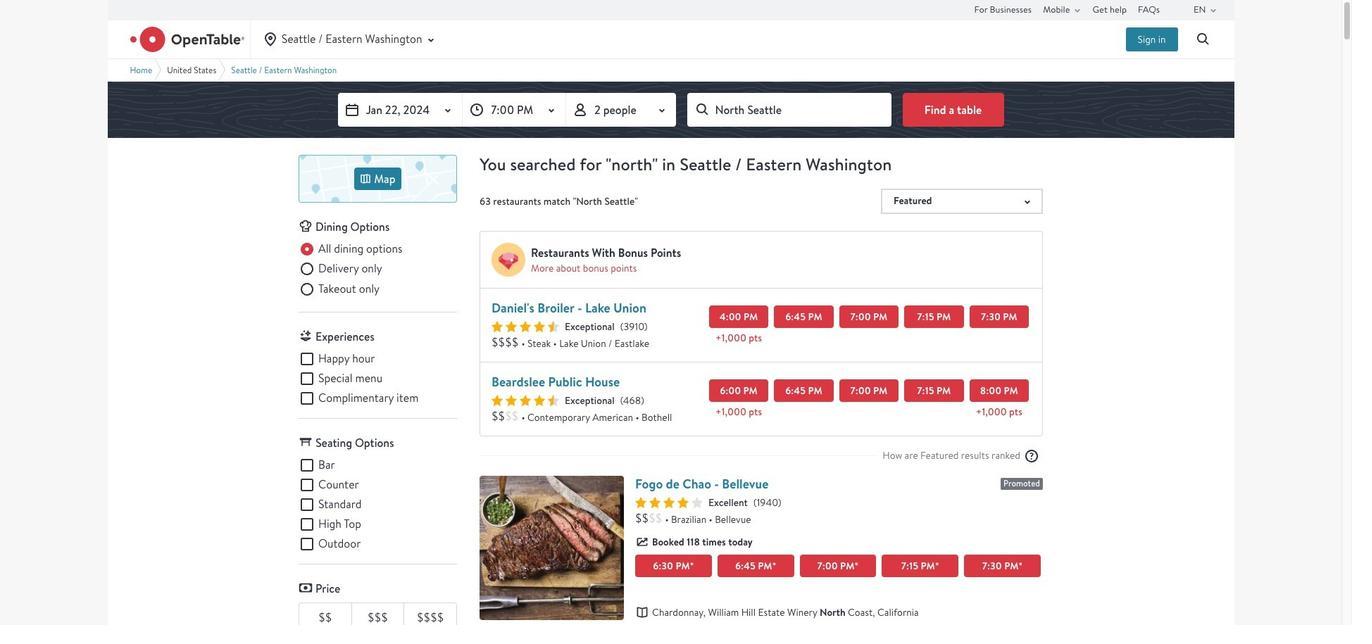 Task type: locate. For each thing, give the bounding box(es) containing it.
0 vertical spatial group
[[299, 241, 457, 301]]

2 4.6 stars image from the top
[[492, 395, 559, 406]]

None field
[[687, 93, 891, 127]]

None radio
[[299, 241, 403, 258], [299, 261, 382, 278], [299, 281, 380, 298], [299, 241, 403, 258], [299, 261, 382, 278], [299, 281, 380, 298]]

1 4.6 stars image from the top
[[492, 321, 559, 332]]

0 vertical spatial 4.6 stars image
[[492, 321, 559, 332]]

1 vertical spatial group
[[299, 351, 457, 407]]

4.6 stars image
[[492, 321, 559, 332], [492, 395, 559, 406]]

2 group from the top
[[299, 351, 457, 407]]

1 vertical spatial 4.6 stars image
[[492, 395, 559, 406]]

group
[[299, 241, 457, 301], [299, 351, 457, 407], [299, 457, 457, 553]]

2 vertical spatial group
[[299, 457, 457, 553]]



Task type: describe. For each thing, give the bounding box(es) containing it.
bonus point image
[[492, 243, 525, 276]]

Please input a Location, Restaurant or Cuisine field
[[687, 93, 891, 127]]

1 group from the top
[[299, 241, 457, 301]]

3 group from the top
[[299, 457, 457, 553]]

a photo of fogo de chao - bellevue restaurant image
[[480, 476, 624, 620]]

4 stars image
[[635, 497, 703, 508]]

opentable logo image
[[130, 27, 244, 52]]



Task type: vqa. For each thing, say whether or not it's contained in the screenshot.
the Ibiza Kitchen - Chappaqua Image on the left
no



